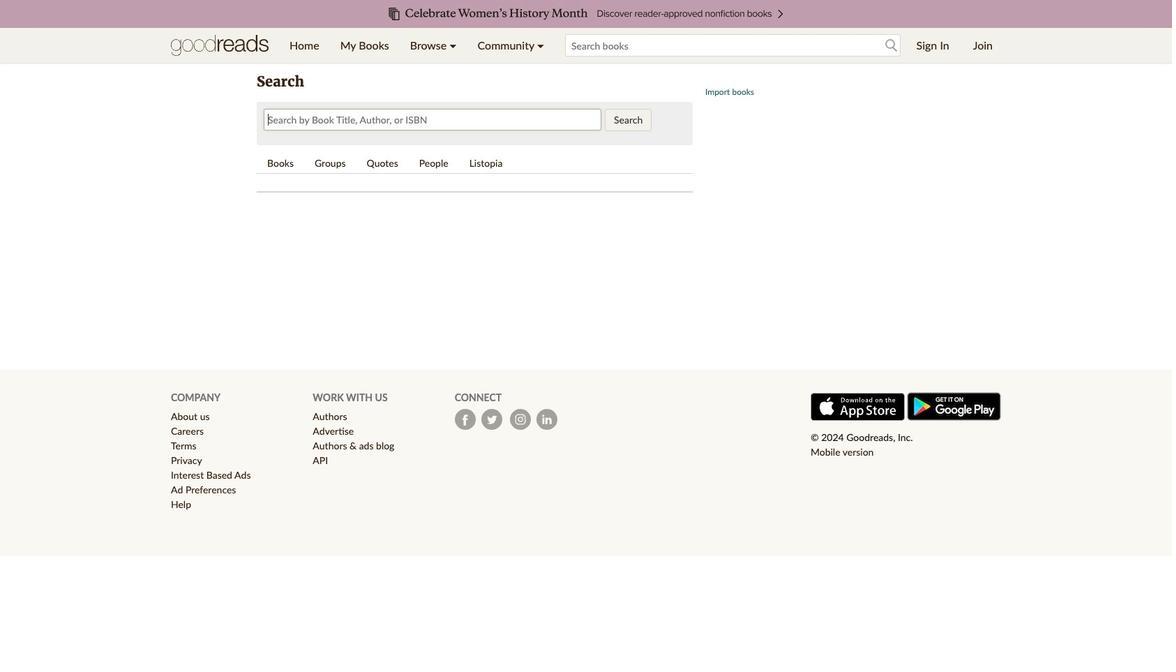 Task type: vqa. For each thing, say whether or not it's contained in the screenshot.
submit
yes



Task type: describe. For each thing, give the bounding box(es) containing it.
celebrate women's history month with new nonfiction image
[[28, 0, 1145, 28]]

goodreads on linkedin image
[[537, 409, 558, 430]]

goodreads on instagram image
[[510, 409, 531, 430]]

Search books text field
[[565, 34, 901, 57]]

Search for books to add to your shelves search field
[[565, 34, 901, 57]]

goodreads on twitter image
[[481, 409, 502, 430]]



Task type: locate. For each thing, give the bounding box(es) containing it.
None submit
[[605, 109, 652, 131]]

goodreads on facebook image
[[455, 409, 476, 430]]

Search by Book Title, Author, or ISBN text field
[[264, 109, 602, 131]]

download app for android image
[[907, 392, 1002, 421]]

menu
[[279, 28, 555, 63]]

download app for ios image
[[811, 393, 905, 421]]



